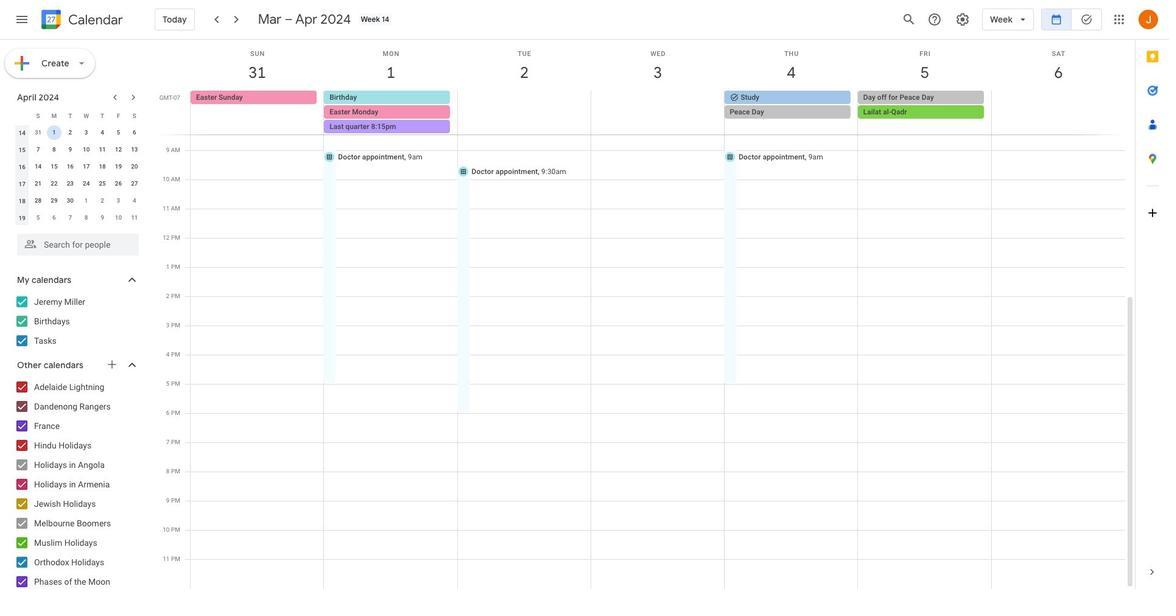 Task type: vqa. For each thing, say whether or not it's contained in the screenshot.
May 9 element
yes



Task type: describe. For each thing, give the bounding box(es) containing it.
may 9 element
[[95, 211, 110, 225]]

13 element
[[127, 143, 142, 157]]

column header inside april 2024 grid
[[14, 107, 30, 124]]

may 5 element
[[31, 211, 45, 225]]

27 element
[[127, 177, 142, 191]]

19 element
[[111, 160, 126, 174]]

9 element
[[63, 143, 78, 157]]

15 element
[[47, 160, 61, 174]]

1 element
[[47, 125, 61, 140]]

17 element
[[79, 160, 94, 174]]

29 element
[[47, 194, 61, 208]]

settings menu image
[[956, 12, 970, 27]]

3 element
[[79, 125, 94, 140]]

18 element
[[95, 160, 110, 174]]

25 element
[[95, 177, 110, 191]]

may 2 element
[[95, 194, 110, 208]]

may 7 element
[[63, 211, 78, 225]]

11 element
[[95, 143, 110, 157]]

16 element
[[63, 160, 78, 174]]

march 31 element
[[31, 125, 45, 140]]

6 element
[[127, 125, 142, 140]]

24 element
[[79, 177, 94, 191]]

may 11 element
[[127, 211, 142, 225]]

april 2024 grid
[[12, 107, 143, 227]]

may 10 element
[[111, 211, 126, 225]]

14 element
[[31, 160, 45, 174]]

main drawer image
[[15, 12, 29, 27]]

10 element
[[79, 143, 94, 157]]

may 3 element
[[111, 194, 126, 208]]

8 element
[[47, 143, 61, 157]]

4 element
[[95, 125, 110, 140]]

26 element
[[111, 177, 126, 191]]

22 element
[[47, 177, 61, 191]]

heading inside calendar element
[[66, 12, 123, 27]]

7 element
[[31, 143, 45, 157]]



Task type: locate. For each thing, give the bounding box(es) containing it.
may 4 element
[[127, 194, 142, 208]]

Search for people text field
[[24, 234, 132, 256]]

20 element
[[127, 160, 142, 174]]

12 element
[[111, 143, 126, 157]]

row
[[185, 91, 1135, 135], [14, 107, 143, 124], [14, 124, 143, 141], [14, 141, 143, 158], [14, 158, 143, 175], [14, 175, 143, 192], [14, 192, 143, 210], [14, 210, 143, 227]]

other calendars list
[[2, 378, 151, 590]]

tab list
[[1136, 40, 1169, 556]]

grid
[[156, 40, 1135, 590]]

None search field
[[0, 229, 151, 256]]

heading
[[66, 12, 123, 27]]

row group inside april 2024 grid
[[14, 124, 143, 227]]

2 element
[[63, 125, 78, 140]]

may 8 element
[[79, 211, 94, 225]]

may 1 element
[[79, 194, 94, 208]]

may 6 element
[[47, 211, 61, 225]]

calendar element
[[39, 7, 123, 34]]

cell inside row group
[[46, 124, 62, 141]]

23 element
[[63, 177, 78, 191]]

21 element
[[31, 177, 45, 191]]

cell
[[324, 91, 458, 135], [458, 91, 591, 135], [591, 91, 725, 135], [725, 91, 858, 135], [858, 91, 992, 135], [992, 91, 1125, 135], [46, 124, 62, 141]]

30 element
[[63, 194, 78, 208]]

column header
[[14, 107, 30, 124]]

row group
[[14, 124, 143, 227]]

my calendars list
[[2, 292, 151, 351]]

28 element
[[31, 194, 45, 208]]

add other calendars image
[[106, 359, 118, 371]]

5 element
[[111, 125, 126, 140]]



